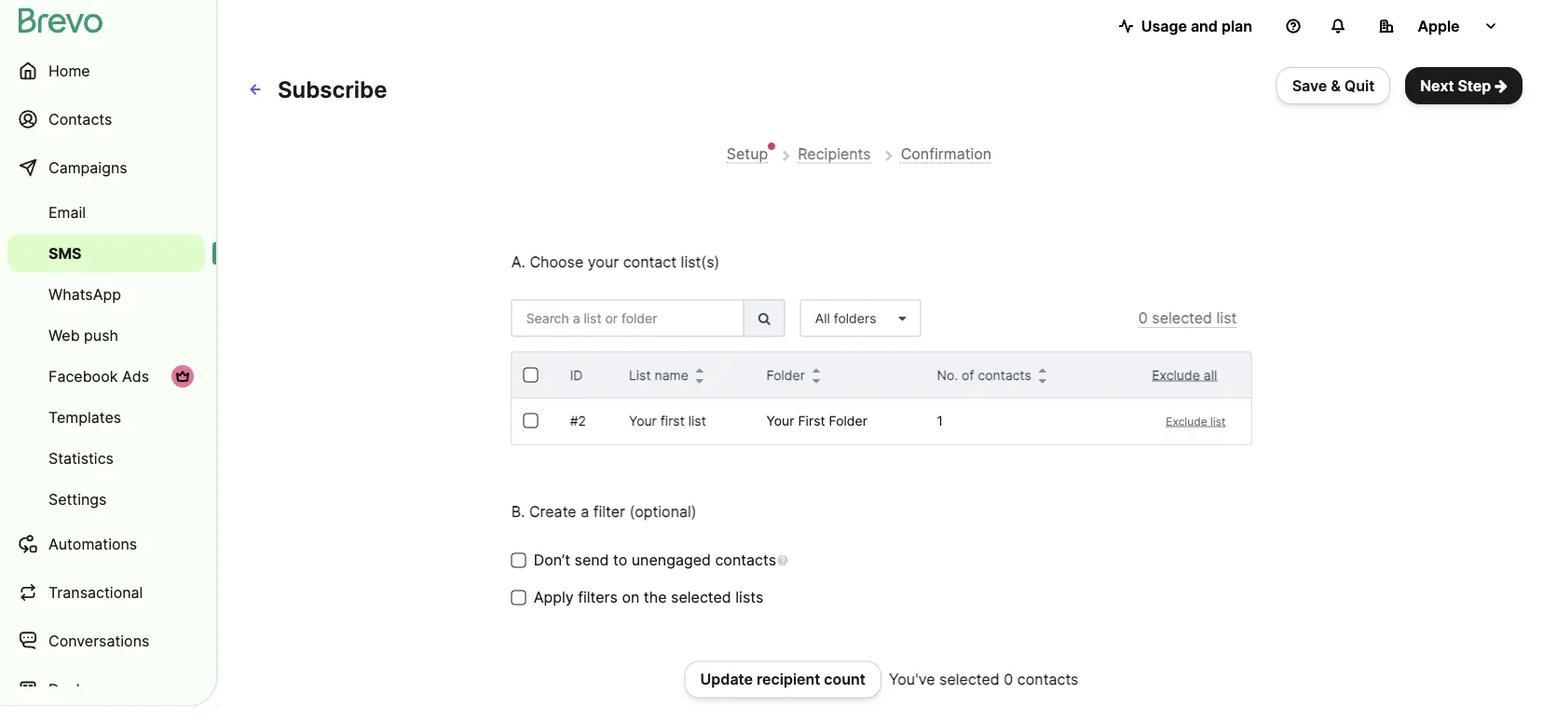 Task type: describe. For each thing, give the bounding box(es) containing it.
a
[[581, 503, 589, 521]]

of
[[962, 367, 975, 383]]

transactional
[[48, 584, 143, 602]]

&
[[1331, 76, 1341, 95]]

facebook
[[48, 367, 118, 385]]

usage and plan
[[1142, 17, 1253, 35]]

sms link
[[7, 235, 205, 272]]

caret down image for no. of contacts
[[1039, 377, 1047, 384]]

you've
[[889, 671, 935, 689]]

1 vertical spatial selected
[[671, 589, 732, 607]]

id
[[570, 367, 583, 383]]

apply filters on the selected lists
[[534, 589, 764, 607]]

count
[[824, 671, 866, 689]]

setup
[[727, 144, 768, 163]]

campaigns
[[48, 158, 127, 177]]

you've selected 0 contacts
[[889, 671, 1079, 689]]

templates link
[[7, 399, 205, 436]]

lists
[[736, 589, 764, 607]]

quit
[[1345, 76, 1375, 95]]

name
[[655, 367, 689, 383]]

push
[[84, 326, 118, 344]]

facebook ads
[[48, 367, 149, 385]]

confirmation link
[[901, 144, 992, 164]]

first
[[798, 413, 825, 429]]

(optional)
[[630, 503, 697, 521]]

filter
[[593, 503, 626, 521]]

statistics link
[[7, 440, 205, 477]]

all folders
[[815, 310, 877, 326]]

1 vertical spatial caret down image
[[813, 377, 820, 384]]

next step
[[1421, 76, 1492, 95]]

templates
[[48, 408, 121, 426]]

0 selected list link
[[1139, 309, 1237, 328]]

deals link
[[7, 667, 205, 707]]

don't
[[534, 551, 571, 570]]

a. choose your contact list(s)
[[511, 253, 720, 271]]

list for 0 selected list
[[1217, 309, 1237, 327]]

no.
[[937, 367, 958, 383]]

automations link
[[7, 522, 205, 567]]

on
[[622, 589, 640, 607]]

0 vertical spatial contacts
[[978, 367, 1032, 383]]

update recipient count
[[701, 671, 866, 689]]

contacts
[[48, 110, 112, 128]]

usage and plan button
[[1104, 7, 1268, 45]]

list name
[[629, 367, 689, 383]]

save
[[1293, 76, 1328, 95]]

recipients link
[[798, 144, 871, 164]]

your
[[588, 253, 619, 271]]

# 2
[[570, 413, 586, 429]]

whatsapp link
[[7, 276, 205, 313]]

web push link
[[7, 317, 205, 354]]

web
[[48, 326, 80, 344]]

all
[[815, 310, 830, 326]]

folders
[[834, 310, 877, 326]]

caret up image
[[813, 366, 820, 373]]

all
[[1204, 367, 1218, 383]]

conversations
[[48, 632, 149, 650]]

recipients
[[798, 144, 871, 163]]

whatsapp
[[48, 285, 121, 303]]

left___rvooi image
[[175, 369, 190, 384]]

don't send to unengaged contacts
[[534, 551, 777, 570]]

selected for 0
[[1152, 309, 1213, 327]]

and
[[1191, 17, 1218, 35]]

save & quit button
[[1277, 67, 1391, 104]]

exclude list
[[1166, 415, 1226, 428]]

ads
[[122, 367, 149, 385]]

1 vertical spatial folder
[[829, 413, 868, 429]]

step
[[1458, 76, 1492, 95]]

filters
[[578, 589, 618, 607]]

statistics
[[48, 449, 114, 467]]

1
[[937, 413, 943, 429]]

1 horizontal spatial caret down image
[[892, 312, 906, 325]]

a.
[[511, 253, 526, 271]]



Task type: locate. For each thing, give the bounding box(es) containing it.
0 vertical spatial caret down image
[[892, 312, 906, 325]]

caret up image right "no. of contacts"
[[1039, 366, 1047, 373]]

apple button
[[1365, 7, 1514, 45]]

0 vertical spatial 0
[[1139, 309, 1148, 327]]

automations
[[48, 535, 137, 553]]

exclude all link
[[1152, 367, 1218, 383]]

2 caret up image from the left
[[1039, 366, 1047, 373]]

home
[[48, 62, 90, 80]]

caret down image for list name
[[696, 377, 704, 384]]

your
[[629, 413, 657, 429], [767, 413, 795, 429]]

2 vertical spatial selected
[[940, 671, 1000, 689]]

confirmation
[[901, 144, 992, 163]]

exclude
[[1152, 367, 1200, 383], [1166, 415, 1208, 428]]

1 horizontal spatial folder
[[829, 413, 868, 429]]

contact
[[623, 253, 677, 271]]

no. of contacts
[[937, 367, 1032, 383]]

subscribe
[[278, 76, 387, 103]]

contacts link
[[7, 97, 205, 142]]

first
[[661, 413, 685, 429]]

1 vertical spatial 0
[[1004, 671, 1013, 689]]

selected for you've
[[940, 671, 1000, 689]]

0 horizontal spatial 0
[[1004, 671, 1013, 689]]

1 caret up image from the left
[[696, 366, 704, 373]]

2 your from the left
[[767, 413, 795, 429]]

exclude list link
[[1151, 415, 1226, 428]]

list right first at the bottom left of the page
[[689, 413, 706, 429]]

caret down image down caret up image
[[813, 377, 820, 384]]

selected
[[1152, 309, 1213, 327], [671, 589, 732, 607], [940, 671, 1000, 689]]

your first list
[[629, 413, 706, 429]]

0 horizontal spatial caret up image
[[696, 366, 704, 373]]

2 caret down image from the left
[[1039, 377, 1047, 384]]

recipient
[[757, 671, 821, 689]]

selected right the
[[671, 589, 732, 607]]

folder left caret up image
[[767, 367, 805, 383]]

caret down image right "no. of contacts"
[[1039, 377, 1047, 384]]

0 horizontal spatial caret down image
[[696, 377, 704, 384]]

0 horizontal spatial your
[[629, 413, 657, 429]]

0 horizontal spatial selected
[[671, 589, 732, 607]]

0 horizontal spatial caret down image
[[813, 377, 820, 384]]

apply
[[534, 589, 574, 607]]

0 vertical spatial selected
[[1152, 309, 1213, 327]]

settings
[[48, 490, 107, 508]]

list
[[629, 367, 651, 383]]

search image
[[758, 312, 771, 325]]

1 vertical spatial exclude
[[1166, 415, 1208, 428]]

exclude down exclude all
[[1166, 415, 1208, 428]]

1 horizontal spatial selected
[[940, 671, 1000, 689]]

arrow right image
[[1495, 78, 1508, 93]]

0 selected list
[[1139, 309, 1237, 327]]

campaigns link
[[7, 145, 205, 190]]

caret down image right the name
[[696, 377, 704, 384]]

exclude all
[[1152, 367, 1218, 383]]

email
[[48, 203, 86, 221]]

facebook ads link
[[7, 358, 205, 395]]

your left first
[[767, 413, 795, 429]]

update
[[701, 671, 753, 689]]

exclude left all
[[1152, 367, 1200, 383]]

1 horizontal spatial 0
[[1139, 309, 1148, 327]]

1 horizontal spatial your
[[767, 413, 795, 429]]

send
[[575, 551, 609, 570]]

1 caret down image from the left
[[696, 377, 704, 384]]

plan
[[1222, 17, 1253, 35]]

1 horizontal spatial caret up image
[[1039, 366, 1047, 373]]

0 vertical spatial exclude
[[1152, 367, 1200, 383]]

2 vertical spatial contacts
[[1018, 671, 1079, 689]]

caret up image for list name
[[696, 366, 704, 373]]

#
[[570, 413, 578, 429]]

email link
[[7, 194, 205, 231]]

caret up image right the name
[[696, 366, 704, 373]]

deals
[[48, 680, 88, 699]]

caret down image
[[696, 377, 704, 384], [1039, 377, 1047, 384]]

caret up image
[[696, 366, 704, 373], [1039, 366, 1047, 373]]

transactional link
[[7, 570, 205, 615]]

list for your first list
[[689, 413, 706, 429]]

exclude for exclude list
[[1166, 415, 1208, 428]]

the
[[644, 589, 667, 607]]

selected right you've
[[940, 671, 1000, 689]]

selected up exclude all
[[1152, 309, 1213, 327]]

list
[[1217, 309, 1237, 327], [689, 413, 706, 429], [1211, 415, 1226, 428]]

your left first at the bottom left of the page
[[629, 413, 657, 429]]

list down all
[[1211, 415, 1226, 428]]

next
[[1421, 76, 1455, 95]]

apple
[[1418, 17, 1460, 35]]

caret down image right folders
[[892, 312, 906, 325]]

b.
[[511, 503, 525, 521]]

settings link
[[7, 481, 205, 518]]

folder right first
[[829, 413, 868, 429]]

caret down image
[[892, 312, 906, 325], [813, 377, 820, 384]]

1 your from the left
[[629, 413, 657, 429]]

0 horizontal spatial folder
[[767, 367, 805, 383]]

b. create a filter (optional)
[[511, 503, 697, 521]]

2 horizontal spatial selected
[[1152, 309, 1213, 327]]

0 vertical spatial folder
[[767, 367, 805, 383]]

your for your first folder
[[767, 413, 795, 429]]

contacts
[[978, 367, 1032, 383], [715, 551, 777, 570], [1018, 671, 1079, 689]]

2
[[578, 413, 586, 429]]

create
[[529, 503, 577, 521]]

list(s)
[[681, 253, 720, 271]]

update recipient count button
[[685, 661, 882, 699]]

0
[[1139, 309, 1148, 327], [1004, 671, 1013, 689]]

1 horizontal spatial caret down image
[[1039, 377, 1047, 384]]

1 vertical spatial contacts
[[715, 551, 777, 570]]

setup link
[[727, 144, 768, 164]]

sms
[[48, 244, 82, 262]]

caret up image for no. of contacts
[[1039, 366, 1047, 373]]

choose
[[530, 253, 584, 271]]

save & quit
[[1293, 76, 1375, 95]]

to
[[613, 551, 628, 570]]

list up all
[[1217, 309, 1237, 327]]

web push
[[48, 326, 118, 344]]

Search a list or folder text field
[[511, 300, 744, 337]]

exclude for exclude all
[[1152, 367, 1200, 383]]

list inside 0 selected list link
[[1217, 309, 1237, 327]]

your for your first list
[[629, 413, 657, 429]]

folder
[[767, 367, 805, 383], [829, 413, 868, 429]]

usage
[[1142, 17, 1187, 35]]

home link
[[7, 48, 205, 93]]

conversations link
[[7, 619, 205, 664]]



Task type: vqa. For each thing, say whether or not it's contained in the screenshot.
CREATE AN SMS CAMPAIGN
no



